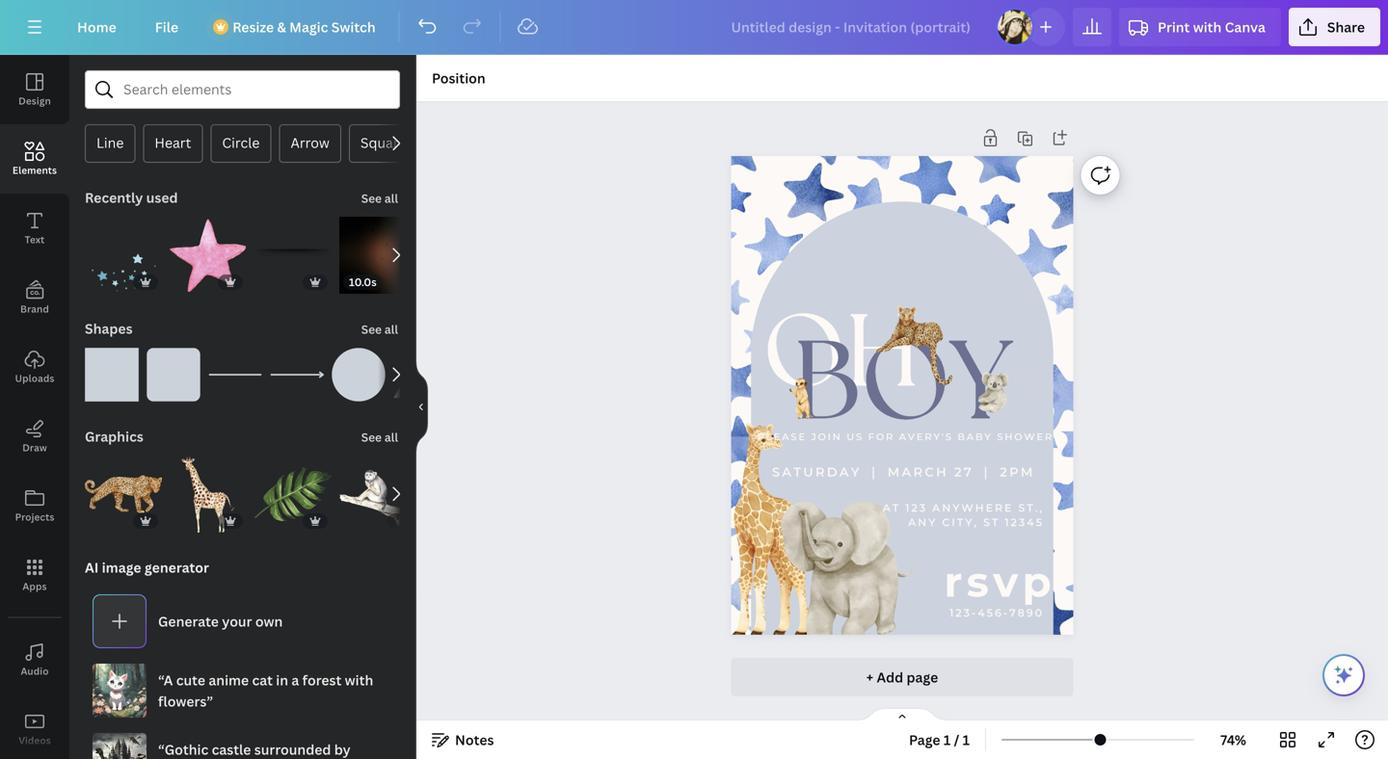 Task type: vqa. For each thing, say whether or not it's contained in the screenshot.
account
no



Task type: describe. For each thing, give the bounding box(es) containing it.
heart
[[155, 134, 191, 152]]

"gothic castle surrounded by
[[158, 741, 351, 760]]

2 1 from the left
[[963, 731, 970, 750]]

position button
[[424, 63, 493, 94]]

triangle up image
[[393, 348, 447, 402]]

ai image generator
[[85, 559, 209, 577]]

castle
[[212, 741, 251, 759]]

12345
[[1005, 517, 1044, 529]]

watercolor giraffe illustration image
[[170, 456, 247, 533]]

side panel tab list
[[0, 55, 69, 760]]

graphics button
[[83, 418, 145, 456]]

own
[[255, 613, 283, 631]]

audio button
[[0, 626, 69, 695]]

by
[[334, 741, 351, 759]]

resize
[[233, 18, 274, 36]]

see for recently used
[[361, 190, 382, 206]]

file
[[155, 18, 179, 36]]

home link
[[62, 8, 132, 46]]

home
[[77, 18, 116, 36]]

uploads
[[15, 372, 54, 385]]

7890
[[1010, 607, 1044, 619]]

shower
[[997, 431, 1054, 443]]

see all for recently used
[[361, 190, 398, 206]]

27
[[955, 465, 974, 480]]

at
[[883, 502, 901, 515]]

cat
[[252, 672, 273, 690]]

2pm
[[1000, 465, 1035, 480]]

text button
[[0, 194, 69, 263]]

brand button
[[0, 263, 69, 333]]

see all button for recently used
[[359, 178, 400, 217]]

1 1 from the left
[[944, 731, 951, 750]]

add
[[877, 669, 904, 687]]

10.0s group
[[339, 217, 477, 294]]

share button
[[1289, 8, 1381, 46]]

shapes button
[[83, 310, 135, 348]]

circle
[[222, 134, 260, 152]]

city,
[[942, 517, 979, 529]]

graphics
[[85, 428, 143, 446]]

march
[[888, 465, 949, 480]]

print
[[1158, 18, 1190, 36]]

print with canva button
[[1120, 8, 1281, 46]]

notes
[[455, 731, 494, 750]]

ai
[[85, 559, 99, 577]]

projects button
[[0, 472, 69, 541]]

apps button
[[0, 541, 69, 610]]

"a cute anime cat in a forest with flowers"
[[158, 672, 373, 711]]

file button
[[140, 8, 194, 46]]

watercolor monstera leaf illustration image
[[255, 456, 332, 533]]

see all button for graphics
[[359, 418, 400, 456]]

generate your own
[[158, 613, 283, 631]]

print with canva
[[1158, 18, 1266, 36]]

see for shapes
[[361, 322, 382, 338]]

123-456-7890
[[950, 607, 1044, 619]]

show pages image
[[856, 708, 949, 723]]

anime
[[209, 672, 249, 690]]

+
[[867, 669, 874, 687]]

resize & magic switch button
[[202, 8, 391, 46]]

image
[[102, 559, 141, 577]]

2 add this line to the canvas image from the left
[[270, 348, 324, 402]]

elements button
[[0, 124, 69, 194]]

resize & magic switch
[[233, 18, 376, 36]]

all for recently used
[[385, 190, 398, 206]]

all for shapes
[[385, 322, 398, 338]]

recently used
[[85, 189, 178, 207]]

elements
[[12, 164, 57, 177]]

oh
[[763, 294, 920, 410]]

design button
[[0, 55, 69, 124]]

123
[[906, 502, 928, 515]]

74% button
[[1203, 725, 1265, 756]]



Task type: locate. For each thing, give the bounding box(es) containing it.
please join us for avery's baby shower
[[758, 431, 1054, 443]]

draw
[[22, 442, 47, 455]]

see all
[[361, 190, 398, 206], [361, 322, 398, 338], [361, 430, 398, 446]]

uploads button
[[0, 333, 69, 402]]

all down square button
[[385, 190, 398, 206]]

0 horizontal spatial with
[[345, 672, 373, 690]]

│ right 27
[[980, 465, 994, 480]]

1 horizontal spatial 1
[[963, 731, 970, 750]]

Design title text field
[[716, 8, 988, 46]]

with inside "a cute anime cat in a forest with flowers"
[[345, 672, 373, 690]]

3 see all button from the top
[[359, 418, 400, 456]]

audio
[[21, 665, 49, 678]]

see all button down 10.0s
[[359, 310, 400, 348]]

generate
[[158, 613, 219, 631]]

canva assistant image
[[1333, 664, 1356, 688]]

1 │ from the left
[[867, 465, 882, 480]]

"gothic
[[158, 741, 209, 759]]

0 vertical spatial see all button
[[359, 178, 400, 217]]

baby
[[958, 431, 993, 443]]

join
[[811, 431, 842, 443]]

leopard wildlife animals watercolor illustration image
[[85, 456, 162, 533]]

anywhere
[[933, 502, 1014, 515]]

0 vertical spatial with
[[1194, 18, 1222, 36]]

1 add this line to the canvas image from the left
[[208, 348, 262, 402]]

videos button
[[0, 695, 69, 760]]

3 see all from the top
[[361, 430, 398, 446]]

3 all from the top
[[385, 430, 398, 446]]

share
[[1328, 18, 1365, 36]]

line
[[96, 134, 124, 152]]

+ add page
[[867, 669, 939, 687]]

boy
[[793, 319, 1012, 445]]

2 vertical spatial see all button
[[359, 418, 400, 456]]

saturday │ march 27 │ 2pm
[[772, 465, 1035, 480]]

apps
[[23, 581, 47, 594]]

cute
[[176, 672, 205, 690]]

1
[[944, 731, 951, 750], [963, 731, 970, 750]]

with
[[1194, 18, 1222, 36], [345, 672, 373, 690]]

456-
[[978, 607, 1010, 619]]

a
[[292, 672, 299, 690]]

Search elements search field
[[123, 71, 362, 108]]

0 vertical spatial all
[[385, 190, 398, 206]]

square image
[[85, 348, 139, 402]]

forest
[[302, 672, 342, 690]]

1 see all button from the top
[[359, 178, 400, 217]]

74%
[[1221, 731, 1247, 750]]

1 vertical spatial with
[[345, 672, 373, 690]]

1 see all from the top
[[361, 190, 398, 206]]

used
[[146, 189, 178, 207]]

/
[[954, 731, 960, 750]]

1 see from the top
[[361, 190, 382, 206]]

add this line to the canvas image left white circle shape image
[[270, 348, 324, 402]]

white circle shape image
[[332, 348, 386, 402]]

2 vertical spatial all
[[385, 430, 398, 446]]

at 123 anywhere st., any city, st 12345
[[883, 502, 1044, 529]]

us
[[847, 431, 864, 443]]

2 see all button from the top
[[359, 310, 400, 348]]

for
[[868, 431, 895, 443]]

square
[[361, 134, 406, 152]]

2 all from the top
[[385, 322, 398, 338]]

1 vertical spatial see
[[361, 322, 382, 338]]

1 vertical spatial all
[[385, 322, 398, 338]]

your
[[222, 613, 252, 631]]

page 1 / 1
[[909, 731, 970, 750]]

in
[[276, 672, 288, 690]]

page
[[907, 669, 939, 687]]

0 horizontal spatial 1
[[944, 731, 951, 750]]

0 vertical spatial see
[[361, 190, 382, 206]]

rsvp
[[945, 557, 1056, 608]]

all left the hide image
[[385, 430, 398, 446]]

2 see from the top
[[361, 322, 382, 338]]

add this line to the canvas image
[[208, 348, 262, 402], [270, 348, 324, 402]]

with right "forest"
[[345, 672, 373, 690]]

flowers"
[[158, 693, 213, 711]]

watercolor star illustration image
[[170, 217, 247, 294]]

magic
[[289, 18, 328, 36]]

see all button left the hide image
[[359, 418, 400, 456]]

see all for graphics
[[361, 430, 398, 446]]

generator
[[145, 559, 209, 577]]

3 see from the top
[[361, 430, 382, 446]]

+ add page button
[[731, 659, 1074, 697]]

saturday
[[772, 465, 862, 480]]

see all button down square button
[[359, 178, 400, 217]]

see
[[361, 190, 382, 206], [361, 322, 382, 338], [361, 430, 382, 446]]

watercolor monkey illustration image
[[339, 456, 417, 533]]

&
[[277, 18, 286, 36]]

see all up white circle shape image
[[361, 322, 398, 338]]

circle button
[[211, 124, 271, 163]]

1 right / at the right of the page
[[963, 731, 970, 750]]

square button
[[349, 124, 418, 163]]

10.0s
[[349, 275, 377, 289]]

group
[[85, 205, 162, 294], [170, 217, 247, 294], [255, 217, 332, 294], [85, 337, 139, 402], [147, 337, 201, 402], [332, 337, 386, 402], [255, 445, 332, 533], [85, 456, 162, 533], [170, 456, 247, 533], [339, 456, 417, 533]]

1 all from the top
[[385, 190, 398, 206]]

see all button
[[359, 178, 400, 217], [359, 310, 400, 348], [359, 418, 400, 456]]

1 vertical spatial see all button
[[359, 310, 400, 348]]

see all for shapes
[[361, 322, 398, 338]]

surrounded
[[254, 741, 331, 759]]

1 vertical spatial see all
[[361, 322, 398, 338]]

heart button
[[143, 124, 203, 163]]

all
[[385, 190, 398, 206], [385, 322, 398, 338], [385, 430, 398, 446]]

see all button for shapes
[[359, 310, 400, 348]]

main menu bar
[[0, 0, 1389, 55]]

123-
[[950, 607, 978, 619]]

1 left / at the right of the page
[[944, 731, 951, 750]]

with right print
[[1194, 18, 1222, 36]]

page
[[909, 731, 941, 750]]

border shadow horizontal image
[[255, 217, 332, 294]]

with inside print with canva dropdown button
[[1194, 18, 1222, 36]]

see all left the hide image
[[361, 430, 398, 446]]

see up "watercolor monkey illustration" image
[[361, 430, 382, 446]]

0 horizontal spatial add this line to the canvas image
[[208, 348, 262, 402]]

see down square button
[[361, 190, 382, 206]]

watercolour blue stars cartoon painting image
[[85, 217, 162, 294]]

add this line to the canvas image right rounded square image
[[208, 348, 262, 402]]

videos
[[19, 735, 51, 748]]

all up 'triangle up' image
[[385, 322, 398, 338]]

1 horizontal spatial │
[[980, 465, 994, 480]]

all for graphics
[[385, 430, 398, 446]]

arrow
[[291, 134, 330, 152]]

1 horizontal spatial with
[[1194, 18, 1222, 36]]

projects
[[15, 511, 54, 524]]

draw button
[[0, 402, 69, 472]]

canva
[[1225, 18, 1266, 36]]

shapes
[[85, 320, 133, 338]]

see up white circle shape image
[[361, 322, 382, 338]]

1 horizontal spatial add this line to the canvas image
[[270, 348, 324, 402]]

hide image
[[416, 361, 428, 454]]

st
[[984, 517, 1000, 529]]

2 vertical spatial see all
[[361, 430, 398, 446]]

2 │ from the left
[[980, 465, 994, 480]]

notes button
[[424, 725, 502, 756]]

rounded square image
[[147, 348, 201, 402]]

0 vertical spatial see all
[[361, 190, 398, 206]]

see for graphics
[[361, 430, 382, 446]]

see all down square button
[[361, 190, 398, 206]]

position
[[432, 69, 486, 87]]

0 horizontal spatial │
[[867, 465, 882, 480]]

│ down for
[[867, 465, 882, 480]]

"a
[[158, 672, 173, 690]]

2 see all from the top
[[361, 322, 398, 338]]

text
[[25, 233, 45, 246]]

avery's
[[899, 431, 953, 443]]

st.,
[[1019, 502, 1044, 515]]

design
[[18, 95, 51, 108]]

2 vertical spatial see
[[361, 430, 382, 446]]

recently
[[85, 189, 143, 207]]



